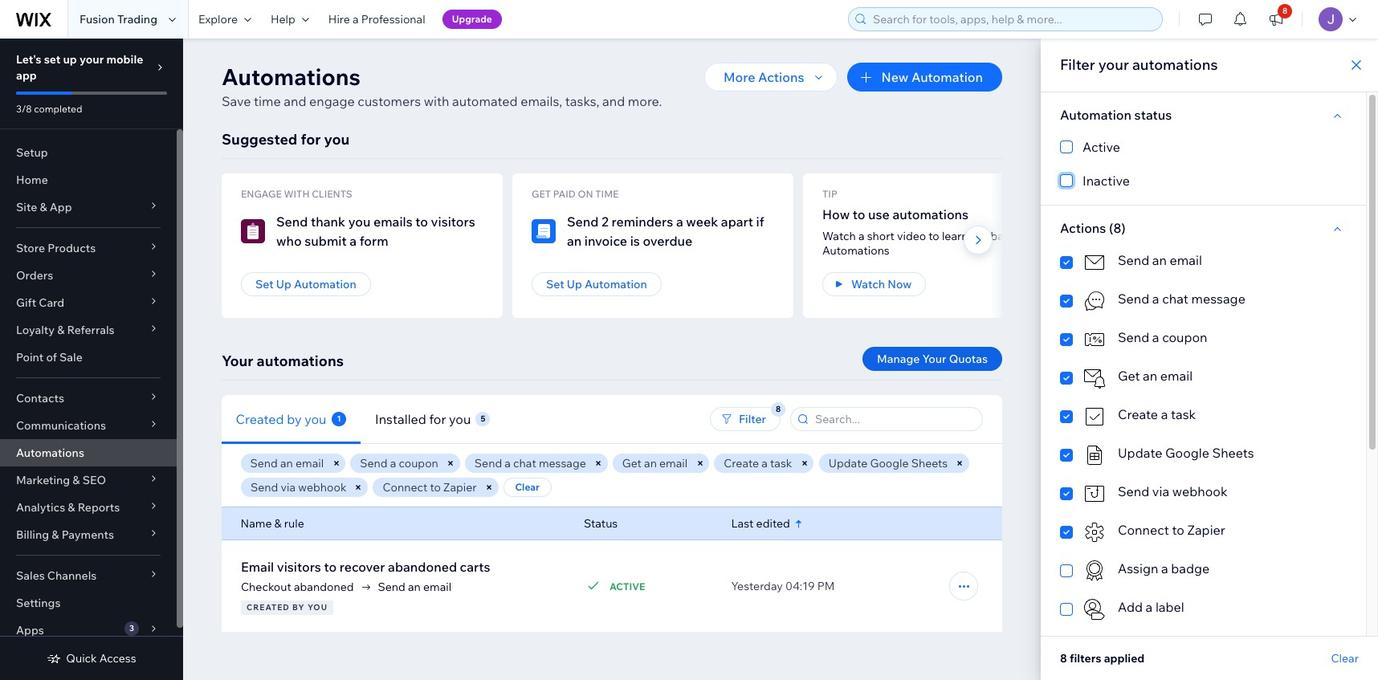 Task type: locate. For each thing, give the bounding box(es) containing it.
2 vertical spatial automations
[[257, 352, 344, 370]]

1 vertical spatial coupon
[[399, 456, 439, 471]]

update
[[1118, 445, 1163, 461], [829, 456, 868, 471]]

zapier down send via webhook checkbox
[[1188, 522, 1226, 538]]

webhook up rule
[[298, 480, 347, 495]]

quotas
[[949, 352, 988, 366]]

a inside send thank you emails to visitors who submit a form
[[350, 233, 357, 249]]

1 horizontal spatial connect
[[1118, 522, 1170, 538]]

automations for automations save time and engage customers with automated emails, tasks, and more.
[[222, 63, 361, 91]]

1 vertical spatial create a task
[[724, 456, 793, 471]]

2 up from the left
[[567, 277, 582, 292]]

an inside option
[[1143, 368, 1158, 384]]

0 vertical spatial of
[[1026, 229, 1037, 243]]

send a coupon inside option
[[1118, 329, 1208, 345]]

send a coupon down installed at bottom left
[[360, 456, 439, 471]]

webhook down update google sheets "checkbox"
[[1173, 484, 1228, 500]]

point
[[16, 350, 44, 365]]

installed for you
[[375, 411, 471, 427]]

update google sheets down create a task checkbox
[[1118, 445, 1254, 461]]

google down create a task checkbox
[[1166, 445, 1210, 461]]

1 horizontal spatial message
[[1192, 291, 1246, 307]]

abandoned left carts
[[388, 559, 457, 575]]

0 horizontal spatial actions
[[758, 69, 805, 85]]

1 vertical spatial clear button
[[1332, 651, 1359, 666]]

pm
[[817, 579, 835, 594]]

set up automation button down the invoice
[[532, 272, 662, 296]]

recover
[[340, 559, 385, 575]]

category image for assign a badge
[[1083, 559, 1107, 583]]

actions left (8)
[[1060, 220, 1106, 236]]

1 vertical spatial clear
[[1332, 651, 1359, 666]]

1 horizontal spatial task
[[1171, 406, 1196, 423]]

2 and from the left
[[603, 93, 625, 109]]

set
[[44, 52, 61, 67]]

connect down installed at bottom left
[[383, 480, 428, 495]]

Create a task checkbox
[[1060, 405, 1347, 429]]

category image for get an email
[[1083, 366, 1107, 390]]

1 vertical spatial connect to zapier
[[1118, 522, 1226, 538]]

to left learn
[[929, 229, 940, 243]]

category image for send thank you emails to visitors who submit a form
[[241, 219, 265, 243]]

watch left now
[[852, 277, 885, 292]]

0 horizontal spatial zapier
[[443, 480, 477, 495]]

task
[[1171, 406, 1196, 423], [771, 456, 793, 471]]

category image
[[1083, 251, 1107, 275], [1083, 366, 1107, 390], [1083, 482, 1107, 506], [1083, 559, 1107, 583]]

emails
[[374, 214, 413, 230]]

category image for add a label
[[1083, 598, 1107, 622]]

to up badge
[[1172, 522, 1185, 538]]

sales
[[16, 569, 45, 583]]

time
[[254, 93, 281, 109]]

list
[[222, 174, 1375, 318]]

0 horizontal spatial your
[[80, 52, 104, 67]]

clear inside button
[[515, 481, 540, 493]]

to left "use"
[[853, 206, 866, 223]]

update down search... field
[[829, 456, 868, 471]]

2 set up automation button from the left
[[532, 272, 662, 296]]

Update Google Sheets checkbox
[[1060, 443, 1347, 468]]

hire
[[328, 12, 350, 27]]

1 horizontal spatial zapier
[[1188, 522, 1226, 538]]

1 horizontal spatial google
[[1166, 445, 1210, 461]]

active
[[1083, 139, 1121, 155]]

via inside checkbox
[[1153, 484, 1170, 500]]

send via webhook up rule
[[251, 480, 347, 495]]

1 vertical spatial task
[[771, 456, 793, 471]]

zapier inside checkbox
[[1188, 522, 1226, 538]]

connect to zapier down "installed for you"
[[383, 480, 477, 495]]

to right emails
[[416, 214, 428, 230]]

automations inside automations save time and engage customers with automated emails, tasks, and more.
[[222, 63, 361, 91]]

of left sale
[[46, 350, 57, 365]]

automations inside tip how to use automations watch a short video to learn the basics of wix automations
[[893, 206, 969, 223]]

send an email down created by you
[[251, 456, 324, 471]]

hire a professional
[[328, 12, 425, 27]]

message down send an email checkbox
[[1192, 291, 1246, 307]]

0 vertical spatial filter
[[1060, 55, 1096, 74]]

& right loyalty
[[57, 323, 65, 337]]

0 vertical spatial get an email
[[1118, 368, 1193, 384]]

to inside connect to zapier checkbox
[[1172, 522, 1185, 538]]

filter inside button
[[739, 412, 766, 427]]

automation down the invoice
[[585, 277, 647, 292]]

automations up by
[[257, 352, 344, 370]]

update down create a task checkbox
[[1118, 445, 1163, 461]]

up
[[276, 277, 291, 292], [567, 277, 582, 292]]

google
[[1166, 445, 1210, 461], [870, 456, 909, 471]]

automations up the marketing
[[16, 446, 84, 460]]

send via webhook
[[251, 480, 347, 495], [1118, 484, 1228, 500]]

for right installed at bottom left
[[429, 411, 446, 427]]

2 your from the left
[[923, 352, 947, 366]]

visitors right emails
[[431, 214, 475, 230]]

webhook
[[298, 480, 347, 495], [1173, 484, 1228, 500]]

now
[[888, 277, 912, 292]]

& right site
[[40, 200, 47, 214]]

get an email
[[1118, 368, 1193, 384], [623, 456, 688, 471]]

1 horizontal spatial visitors
[[431, 214, 475, 230]]

& left seo
[[73, 473, 80, 488]]

1 vertical spatial of
[[46, 350, 57, 365]]

&
[[40, 200, 47, 214], [57, 323, 65, 337], [73, 473, 80, 488], [68, 500, 75, 515], [275, 517, 282, 531], [52, 528, 59, 542]]

on
[[578, 188, 593, 200]]

let's
[[16, 52, 41, 67]]

you down engage
[[324, 130, 350, 149]]

analytics
[[16, 500, 65, 515]]

0 horizontal spatial coupon
[[399, 456, 439, 471]]

with
[[424, 93, 449, 109]]

1 vertical spatial zapier
[[1188, 522, 1226, 538]]

send a chat message down 5
[[475, 456, 587, 471]]

0 horizontal spatial your
[[222, 352, 253, 370]]

a inside tip how to use automations watch a short video to learn the basics of wix automations
[[859, 229, 865, 243]]

contacts
[[16, 391, 64, 406]]

send
[[276, 214, 308, 230], [567, 214, 599, 230], [1118, 252, 1150, 268], [1118, 291, 1150, 307], [1118, 329, 1150, 345], [251, 456, 278, 471], [360, 456, 388, 471], [475, 456, 503, 471], [251, 480, 278, 495], [1118, 484, 1150, 500], [378, 580, 406, 594]]

tip how to use automations watch a short video to learn the basics of wix automations
[[823, 188, 1059, 258]]

settings link
[[0, 590, 177, 617]]

via
[[281, 480, 296, 495], [1153, 484, 1170, 500]]

actions inside popup button
[[758, 69, 805, 85]]

you inside send thank you emails to visitors who submit a form
[[348, 214, 371, 230]]

category image for send a chat message
[[1083, 289, 1107, 313]]

automations up status
[[1133, 55, 1218, 74]]

0 vertical spatial watch
[[823, 229, 856, 243]]

automations for automations
[[16, 446, 84, 460]]

1 vertical spatial automations
[[893, 206, 969, 223]]

of left wix
[[1026, 229, 1037, 243]]

loyalty
[[16, 323, 55, 337]]

view
[[829, 578, 859, 594]]

2 vertical spatial send an email
[[378, 580, 452, 594]]

1 vertical spatial create
[[724, 456, 760, 471]]

chat
[[1163, 291, 1189, 307], [514, 456, 537, 471]]

0 horizontal spatial up
[[276, 277, 291, 292]]

up for send thank you emails to visitors who submit a form
[[276, 277, 291, 292]]

1 set from the left
[[255, 277, 274, 292]]

home
[[16, 173, 48, 187]]

0 horizontal spatial send via webhook
[[251, 480, 347, 495]]

and right time
[[284, 93, 306, 109]]

2 set up automation from the left
[[546, 277, 647, 292]]

Connect to Zapier checkbox
[[1060, 521, 1347, 545]]

loyalty & referrals
[[16, 323, 115, 337]]

1 horizontal spatial for
[[429, 411, 446, 427]]

0 horizontal spatial clear button
[[503, 478, 552, 497]]

0 horizontal spatial send a coupon
[[360, 456, 439, 471]]

Send an email checkbox
[[1060, 251, 1347, 275]]

filter for filter
[[739, 412, 766, 427]]

0 vertical spatial clear
[[515, 481, 540, 493]]

2 category image from the top
[[1083, 366, 1107, 390]]

your automations
[[222, 352, 344, 370]]

1 horizontal spatial connect to zapier
[[1118, 522, 1226, 538]]

1 horizontal spatial and
[[603, 93, 625, 109]]

1 category image from the top
[[1083, 251, 1107, 275]]

2 set from the left
[[546, 277, 564, 292]]

2 vertical spatial automations
[[16, 446, 84, 460]]

google inside "checkbox"
[[1166, 445, 1210, 461]]

send an email down email visitors to recover abandoned carts
[[378, 580, 452, 594]]

your up automation status
[[1099, 55, 1129, 74]]

1 vertical spatial visitors
[[277, 559, 321, 575]]

create down get an email option
[[1118, 406, 1158, 423]]

connect to zapier up "assign a badge"
[[1118, 522, 1226, 538]]

1 vertical spatial for
[[429, 411, 446, 427]]

1 horizontal spatial set up automation
[[546, 277, 647, 292]]

coupon down send a chat message option on the right top
[[1163, 329, 1208, 345]]

automations up video
[[893, 206, 969, 223]]

0 vertical spatial send an email
[[1118, 252, 1202, 268]]

0 vertical spatial automations
[[222, 63, 361, 91]]

via up rule
[[281, 480, 296, 495]]

category image for connect to zapier
[[1083, 521, 1107, 545]]

1 horizontal spatial send an email
[[378, 580, 452, 594]]

Inactive checkbox
[[1060, 171, 1347, 190]]

0 horizontal spatial update
[[829, 456, 868, 471]]

sheets inside "checkbox"
[[1213, 445, 1254, 461]]

task down filter button
[[771, 456, 793, 471]]

for inside tab list
[[429, 411, 446, 427]]

filter for filter your automations
[[1060, 55, 1096, 74]]

1 horizontal spatial webhook
[[1173, 484, 1228, 500]]

1 horizontal spatial filter
[[1060, 55, 1096, 74]]

category image for send a coupon
[[1083, 328, 1107, 352]]

1 vertical spatial get an email
[[623, 456, 688, 471]]

1 up from the left
[[276, 277, 291, 292]]

set
[[255, 277, 274, 292], [546, 277, 564, 292]]

category image for send 2 reminders a week apart if an invoice is overdue
[[532, 219, 556, 243]]

your left quotas
[[923, 352, 947, 366]]

Get an email checkbox
[[1060, 366, 1347, 390]]

how
[[823, 206, 850, 223]]

0 vertical spatial message
[[1192, 291, 1246, 307]]

apart
[[721, 214, 753, 230]]

1 vertical spatial send an email
[[251, 456, 324, 471]]

1 horizontal spatial automations
[[893, 206, 969, 223]]

to left recover at the left bottom of the page
[[324, 559, 337, 575]]

4 category image from the top
[[1083, 559, 1107, 583]]

0 vertical spatial clear button
[[503, 478, 552, 497]]

thank
[[311, 214, 346, 230]]

0 horizontal spatial webhook
[[298, 480, 347, 495]]

2 horizontal spatial automations
[[1133, 55, 1218, 74]]

your up created
[[222, 352, 253, 370]]

category image
[[241, 219, 265, 243], [532, 219, 556, 243], [1083, 289, 1107, 313], [1083, 328, 1107, 352], [1083, 405, 1107, 429], [1083, 443, 1107, 468], [1083, 521, 1107, 545], [1083, 598, 1107, 622]]

0 vertical spatial send a chat message
[[1118, 291, 1246, 307]]

send a coupon down send a chat message option on the right top
[[1118, 329, 1208, 345]]

send a chat message down send an email checkbox
[[1118, 291, 1246, 307]]

1 vertical spatial filter
[[739, 412, 766, 427]]

8 inside button
[[1283, 6, 1288, 16]]

1 horizontal spatial sheets
[[1213, 445, 1254, 461]]

tab list
[[222, 395, 619, 444]]

you for installed
[[449, 411, 471, 427]]

of inside tip how to use automations watch a short video to learn the basics of wix automations
[[1026, 229, 1037, 243]]

& left rule
[[275, 517, 282, 531]]

send an email
[[1118, 252, 1202, 268], [251, 456, 324, 471], [378, 580, 452, 594]]

0 horizontal spatial set
[[255, 277, 274, 292]]

1 horizontal spatial create
[[1118, 406, 1158, 423]]

1 vertical spatial 8
[[1060, 651, 1067, 666]]

8 filters applied
[[1060, 651, 1145, 666]]

reminders
[[612, 214, 673, 230]]

you for created
[[305, 411, 327, 427]]

set up automation button down who
[[241, 272, 371, 296]]

google down search... field
[[870, 456, 909, 471]]

0 horizontal spatial send an email
[[251, 456, 324, 471]]

for for suggested
[[301, 130, 321, 149]]

2 horizontal spatial automations
[[823, 243, 890, 258]]

0 vertical spatial connect to zapier
[[383, 480, 477, 495]]

engage
[[241, 188, 282, 200]]

visitors up 'checkout abandoned'
[[277, 559, 321, 575]]

connect to zapier inside checkbox
[[1118, 522, 1226, 538]]

get
[[532, 188, 551, 200]]

Search... field
[[811, 408, 978, 431]]

basics
[[991, 229, 1024, 243]]

for
[[301, 130, 321, 149], [429, 411, 446, 427]]

& inside "dropdown button"
[[40, 200, 47, 214]]

set up automation down who
[[255, 277, 357, 292]]

coupon down "installed for you"
[[399, 456, 439, 471]]

1 vertical spatial actions
[[1060, 220, 1106, 236]]

task down get an email option
[[1171, 406, 1196, 423]]

message up status
[[539, 456, 587, 471]]

send an email down (8)
[[1118, 252, 1202, 268]]

your inside let's set up your mobile app
[[80, 52, 104, 67]]

set for send 2 reminders a week apart if an invoice is overdue
[[546, 277, 564, 292]]

contacts button
[[0, 385, 177, 412]]

you
[[308, 602, 328, 613]]

created
[[236, 411, 284, 427]]

and left more.
[[603, 93, 625, 109]]

(8)
[[1109, 220, 1126, 236]]

1 horizontal spatial get an email
[[1118, 368, 1193, 384]]

0 vertical spatial connect
[[383, 480, 428, 495]]

send a chat message
[[1118, 291, 1246, 307], [475, 456, 587, 471]]

marketing & seo button
[[0, 467, 177, 494]]

access
[[99, 651, 136, 666]]

1 horizontal spatial set up automation button
[[532, 272, 662, 296]]

0 horizontal spatial chat
[[514, 456, 537, 471]]

set up automation down the invoice
[[546, 277, 647, 292]]

0 vertical spatial zapier
[[443, 480, 477, 495]]

3 category image from the top
[[1083, 482, 1107, 506]]

send a chat message inside option
[[1118, 291, 1246, 307]]

& for billing
[[52, 528, 59, 542]]

1 horizontal spatial chat
[[1163, 291, 1189, 307]]

0 horizontal spatial set up automation
[[255, 277, 357, 292]]

communications button
[[0, 412, 177, 439]]

for down engage
[[301, 130, 321, 149]]

0 horizontal spatial message
[[539, 456, 587, 471]]

Search for tools, apps, help & more... field
[[868, 8, 1158, 31]]

site
[[16, 200, 37, 214]]

you up form
[[348, 214, 371, 230]]

send inside checkbox
[[1118, 252, 1150, 268]]

marketing & seo
[[16, 473, 106, 488]]

0 horizontal spatial for
[[301, 130, 321, 149]]

1 horizontal spatial send a coupon
[[1118, 329, 1208, 345]]

send inside send 2 reminders a week apart if an invoice is overdue
[[567, 214, 599, 230]]

coupon
[[1163, 329, 1208, 345], [399, 456, 439, 471]]

1 horizontal spatial actions
[[1060, 220, 1106, 236]]

create a task inside checkbox
[[1118, 406, 1196, 423]]

app
[[50, 200, 72, 214]]

1 set up automation from the left
[[255, 277, 357, 292]]

0 vertical spatial abandoned
[[388, 559, 457, 575]]

1
[[337, 413, 341, 424]]

your
[[80, 52, 104, 67], [1099, 55, 1129, 74]]

you left 5
[[449, 411, 471, 427]]

create inside create a task checkbox
[[1118, 406, 1158, 423]]

0 vertical spatial for
[[301, 130, 321, 149]]

professional
[[361, 12, 425, 27]]

manage
[[877, 352, 920, 366]]

1 vertical spatial send a coupon
[[360, 456, 439, 471]]

to down "installed for you"
[[430, 480, 441, 495]]

create a task down get an email option
[[1118, 406, 1196, 423]]

automation inside button
[[912, 69, 983, 85]]

clear button
[[503, 478, 552, 497], [1332, 651, 1359, 666]]

summary
[[862, 578, 921, 594]]

0 horizontal spatial automations
[[16, 446, 84, 460]]

8 button
[[1259, 0, 1294, 39]]

& left the reports at left bottom
[[68, 500, 75, 515]]

0 horizontal spatial get an email
[[623, 456, 688, 471]]

connect up "assign"
[[1118, 522, 1170, 538]]

category image for send via webhook
[[1083, 482, 1107, 506]]

create a task
[[1118, 406, 1196, 423], [724, 456, 793, 471]]

automations inside the sidebar 'element'
[[16, 446, 84, 460]]

automations up time
[[222, 63, 361, 91]]

more actions
[[724, 69, 805, 85]]

0 horizontal spatial set up automation button
[[241, 272, 371, 296]]

1 horizontal spatial send via webhook
[[1118, 484, 1228, 500]]

to
[[853, 206, 866, 223], [416, 214, 428, 230], [929, 229, 940, 243], [430, 480, 441, 495], [1172, 522, 1185, 538], [324, 559, 337, 575]]

0 vertical spatial get
[[1118, 368, 1140, 384]]

& for loyalty
[[57, 323, 65, 337]]

zapier
[[443, 480, 477, 495], [1188, 522, 1226, 538]]

2
[[602, 214, 609, 230]]

abandoned up you on the bottom
[[294, 580, 354, 594]]

send a coupon
[[1118, 329, 1208, 345], [360, 456, 439, 471]]

1 horizontal spatial up
[[567, 277, 582, 292]]

list containing how to use automations
[[222, 174, 1375, 318]]

email
[[1170, 252, 1202, 268], [1161, 368, 1193, 384], [296, 456, 324, 471], [660, 456, 688, 471], [423, 580, 452, 594]]

fusion
[[80, 12, 115, 27]]

1 horizontal spatial set
[[546, 277, 564, 292]]

sheets down search... field
[[912, 456, 948, 471]]

0 vertical spatial coupon
[[1163, 329, 1208, 345]]

for for installed
[[429, 411, 446, 427]]

settings
[[16, 596, 61, 611]]

zapier down "installed for you"
[[443, 480, 477, 495]]

1 horizontal spatial coupon
[[1163, 329, 1208, 345]]

& right billing
[[52, 528, 59, 542]]

1 horizontal spatial abandoned
[[388, 559, 457, 575]]

installed
[[375, 411, 426, 427]]

tab list containing created by you
[[222, 395, 619, 444]]

sheets down create a task checkbox
[[1213, 445, 1254, 461]]

watch down how
[[823, 229, 856, 243]]

send via webhook down update google sheets "checkbox"
[[1118, 484, 1228, 500]]

actions right more
[[758, 69, 805, 85]]

automation right new
[[912, 69, 983, 85]]

an
[[567, 233, 582, 249], [1153, 252, 1167, 268], [1143, 368, 1158, 384], [281, 456, 294, 471], [645, 456, 657, 471], [408, 580, 421, 594]]

1 horizontal spatial update google sheets
[[1118, 445, 1254, 461]]

your right up
[[80, 52, 104, 67]]

& for site
[[40, 200, 47, 214]]

you right by
[[305, 411, 327, 427]]

set up automation button for submit
[[241, 272, 371, 296]]

0 horizontal spatial automations
[[257, 352, 344, 370]]

1 horizontal spatial of
[[1026, 229, 1037, 243]]

create a task down filter button
[[724, 456, 793, 471]]

update google sheets down search... field
[[829, 456, 948, 471]]

automated
[[452, 93, 518, 109]]

0 horizontal spatial send a chat message
[[475, 456, 587, 471]]

1 horizontal spatial clear
[[1332, 651, 1359, 666]]

tip
[[823, 188, 838, 200]]

& inside dropdown button
[[52, 528, 59, 542]]

via down update google sheets "checkbox"
[[1153, 484, 1170, 500]]

1 set up automation button from the left
[[241, 272, 371, 296]]

0 vertical spatial actions
[[758, 69, 805, 85]]

automations up watch now button at the right top
[[823, 243, 890, 258]]

to inside send thank you emails to visitors who submit a form
[[416, 214, 428, 230]]

create down filter button
[[724, 456, 760, 471]]

invoice
[[585, 233, 627, 249]]

use
[[868, 206, 890, 223]]



Task type: vqa. For each thing, say whether or not it's contained in the screenshot.
Loyalty & Referrals popup button
yes



Task type: describe. For each thing, give the bounding box(es) containing it.
0 horizontal spatial sheets
[[912, 456, 948, 471]]

seo
[[82, 473, 106, 488]]

5
[[481, 413, 485, 424]]

billing & payments
[[16, 528, 114, 542]]

active
[[610, 580, 645, 592]]

an inside send 2 reminders a week apart if an invoice is overdue
[[567, 233, 582, 249]]

store products button
[[0, 235, 177, 262]]

add
[[1118, 599, 1143, 615]]

1 vertical spatial send a chat message
[[475, 456, 587, 471]]

store
[[16, 241, 45, 255]]

get inside option
[[1118, 368, 1140, 384]]

a inside send 2 reminders a week apart if an invoice is overdue
[[676, 214, 683, 230]]

view summary button
[[810, 572, 940, 601]]

you for suggested
[[324, 130, 350, 149]]

1 vertical spatial chat
[[514, 456, 537, 471]]

0 horizontal spatial task
[[771, 456, 793, 471]]

1 and from the left
[[284, 93, 306, 109]]

store products
[[16, 241, 96, 255]]

watch now button
[[823, 272, 926, 296]]

carts
[[460, 559, 490, 575]]

sale
[[59, 350, 83, 365]]

send 2 reminders a week apart if an invoice is overdue
[[567, 214, 764, 249]]

email inside option
[[1161, 368, 1193, 384]]

more.
[[628, 93, 662, 109]]

more actions button
[[705, 63, 838, 92]]

category image for update google sheets
[[1083, 443, 1107, 468]]

task inside checkbox
[[1171, 406, 1196, 423]]

an inside checkbox
[[1153, 252, 1167, 268]]

help button
[[261, 0, 319, 39]]

actions (8)
[[1060, 220, 1126, 236]]

get an email inside get an email option
[[1118, 368, 1193, 384]]

billing
[[16, 528, 49, 542]]

set for send thank you emails to visitors who submit a form
[[255, 277, 274, 292]]

name
[[241, 517, 272, 531]]

marketing
[[16, 473, 70, 488]]

0 horizontal spatial connect
[[383, 480, 428, 495]]

a inside option
[[1153, 329, 1160, 345]]

filter button
[[710, 407, 781, 431]]

checkout
[[241, 580, 291, 594]]

send inside option
[[1118, 291, 1150, 307]]

send inside option
[[1118, 329, 1150, 345]]

created
[[247, 602, 290, 613]]

update inside "checkbox"
[[1118, 445, 1163, 461]]

send an email inside checkbox
[[1118, 252, 1202, 268]]

sidebar element
[[0, 39, 183, 680]]

up
[[63, 52, 77, 67]]

send via webhook inside send via webhook checkbox
[[1118, 484, 1228, 500]]

by
[[287, 411, 302, 427]]

automation up the "active"
[[1060, 107, 1132, 123]]

learn
[[942, 229, 968, 243]]

category image for create a task
[[1083, 405, 1107, 429]]

Assign a badge checkbox
[[1060, 559, 1347, 583]]

clear for clear button to the bottom
[[1332, 651, 1359, 666]]

gift card button
[[0, 289, 177, 317]]

Active checkbox
[[1060, 137, 1347, 157]]

with
[[284, 188, 310, 200]]

& for analytics
[[68, 500, 75, 515]]

0 horizontal spatial visitors
[[277, 559, 321, 575]]

you for send
[[348, 214, 371, 230]]

wix
[[1039, 229, 1059, 243]]

app
[[16, 68, 37, 83]]

your inside button
[[923, 352, 947, 366]]

0 horizontal spatial google
[[870, 456, 909, 471]]

assign a badge
[[1118, 561, 1210, 577]]

assign
[[1118, 561, 1159, 577]]

view summary
[[829, 578, 921, 594]]

video
[[897, 229, 926, 243]]

clear for leftmost clear button
[[515, 481, 540, 493]]

quick access
[[66, 651, 136, 666]]

get paid on time
[[532, 188, 619, 200]]

automations inside tip how to use automations watch a short video to learn the basics of wix automations
[[823, 243, 890, 258]]

3
[[129, 623, 134, 634]]

status
[[1135, 107, 1172, 123]]

watch inside tip how to use automations watch a short video to learn the basics of wix automations
[[823, 229, 856, 243]]

short
[[867, 229, 895, 243]]

payments
[[62, 528, 114, 542]]

coupon inside option
[[1163, 329, 1208, 345]]

gift
[[16, 296, 36, 310]]

a inside option
[[1153, 291, 1160, 307]]

mobile
[[106, 52, 143, 67]]

04:19
[[786, 579, 815, 594]]

up for send 2 reminders a week apart if an invoice is overdue
[[567, 277, 582, 292]]

3/8
[[16, 103, 32, 115]]

8 for 8 filters applied
[[1060, 651, 1067, 666]]

category image for send an email
[[1083, 251, 1107, 275]]

update google sheets inside "checkbox"
[[1118, 445, 1254, 461]]

0 horizontal spatial connect to zapier
[[383, 480, 477, 495]]

set up automation for submit
[[255, 277, 357, 292]]

Send via webhook checkbox
[[1060, 482, 1347, 506]]

visitors inside send thank you emails to visitors who submit a form
[[431, 214, 475, 230]]

analytics & reports
[[16, 500, 120, 515]]

set up automation button for an
[[532, 272, 662, 296]]

hire a professional link
[[319, 0, 435, 39]]

point of sale link
[[0, 344, 177, 371]]

manage your quotas
[[877, 352, 988, 366]]

apps
[[16, 623, 44, 638]]

by
[[292, 602, 305, 613]]

Send a chat message checkbox
[[1060, 289, 1347, 313]]

connect inside checkbox
[[1118, 522, 1170, 538]]

& for marketing
[[73, 473, 80, 488]]

completed
[[34, 103, 82, 115]]

send inside send thank you emails to visitors who submit a form
[[276, 214, 308, 230]]

quick access button
[[47, 651, 136, 666]]

applied
[[1104, 651, 1145, 666]]

0 horizontal spatial get
[[623, 456, 642, 471]]

suggested
[[222, 130, 298, 149]]

sales channels
[[16, 569, 97, 583]]

0 horizontal spatial abandoned
[[294, 580, 354, 594]]

overdue
[[643, 233, 693, 249]]

a inside "option"
[[1162, 561, 1169, 577]]

email inside checkbox
[[1170, 252, 1202, 268]]

home link
[[0, 166, 177, 194]]

email
[[241, 559, 274, 575]]

0 horizontal spatial via
[[281, 480, 296, 495]]

send thank you emails to visitors who submit a form
[[276, 214, 475, 249]]

customers
[[358, 93, 421, 109]]

reports
[[78, 500, 120, 515]]

engage
[[309, 93, 355, 109]]

0 horizontal spatial update google sheets
[[829, 456, 948, 471]]

new
[[882, 69, 909, 85]]

submit
[[305, 233, 347, 249]]

of inside the sidebar 'element'
[[46, 350, 57, 365]]

Add a label checkbox
[[1060, 598, 1347, 622]]

the
[[971, 229, 988, 243]]

0 vertical spatial automations
[[1133, 55, 1218, 74]]

let's set up your mobile app
[[16, 52, 143, 83]]

Send a coupon checkbox
[[1060, 328, 1347, 352]]

& for name
[[275, 517, 282, 531]]

gift card
[[16, 296, 64, 310]]

1 your from the left
[[222, 352, 253, 370]]

8 for 8
[[1283, 6, 1288, 16]]

watch inside button
[[852, 277, 885, 292]]

automation down the submit
[[294, 277, 357, 292]]

automations save time and engage customers with automated emails, tasks, and more.
[[222, 63, 662, 109]]

set up automation for an
[[546, 277, 647, 292]]

automation status
[[1060, 107, 1172, 123]]

yesterday 04:19 pm
[[732, 579, 835, 594]]

if
[[756, 214, 764, 230]]

last
[[732, 517, 754, 531]]

0 horizontal spatial create
[[724, 456, 760, 471]]

1 horizontal spatial your
[[1099, 55, 1129, 74]]

explore
[[198, 12, 238, 27]]

setup link
[[0, 139, 177, 166]]

webhook inside send via webhook checkbox
[[1173, 484, 1228, 500]]

site & app button
[[0, 194, 177, 221]]

chat inside option
[[1163, 291, 1189, 307]]

edited
[[756, 517, 790, 531]]

3/8 completed
[[16, 103, 82, 115]]

message inside option
[[1192, 291, 1246, 307]]

tasks,
[[565, 93, 600, 109]]

send inside checkbox
[[1118, 484, 1150, 500]]

paid
[[553, 188, 576, 200]]



